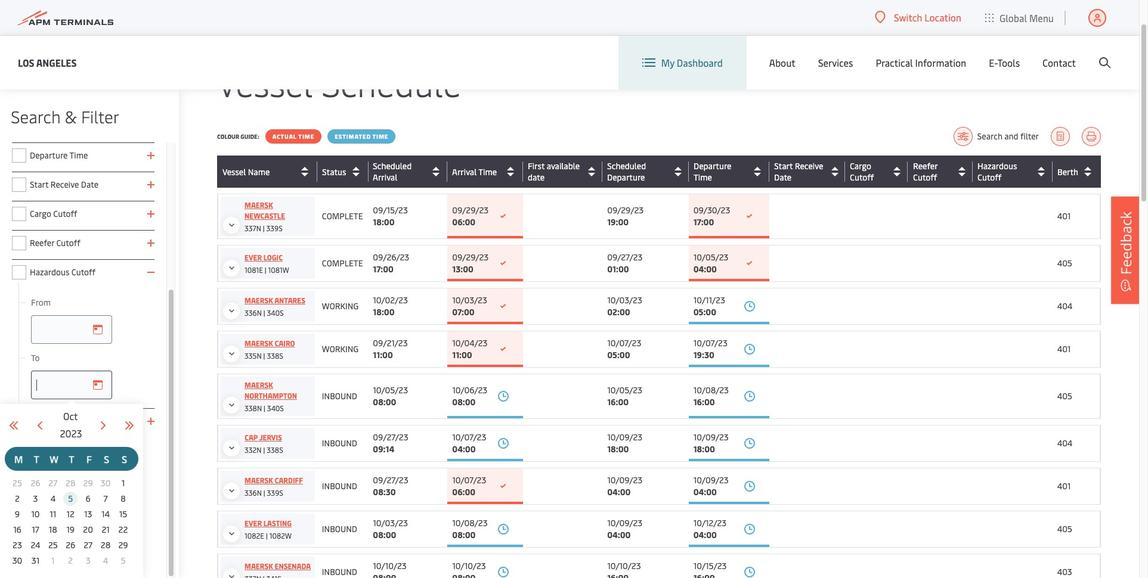 Task type: locate. For each thing, give the bounding box(es) containing it.
cardiff
[[275, 476, 303, 485]]

25 down 18 'link'
[[48, 540, 58, 551]]

scheduled departure for first the reefer cutoff button from the right
[[607, 160, 646, 183]]

1 vertical spatial 06:00
[[452, 487, 475, 498]]

10/09/23 04:00
[[607, 475, 642, 498], [693, 475, 729, 498], [607, 518, 642, 541]]

departure time for 2nd the reefer cutoff button from right
[[693, 160, 731, 183]]

1 vertical spatial 10/08/23
[[452, 518, 488, 529]]

start receive date for 2nd the reefer cutoff button from right's departure time button
[[774, 160, 823, 183]]

11 link
[[46, 508, 60, 522]]

0 vertical spatial 05:00
[[693, 307, 716, 318]]

09/29/23 06:00
[[452, 205, 489, 228]]

0 horizontal spatial 10/10/23
[[373, 561, 407, 572]]

cap
[[245, 433, 258, 443]]

w
[[50, 453, 58, 466]]

1 vertical spatial 3 link
[[81, 554, 95, 568]]

1 vertical spatial 1
[[51, 555, 55, 567]]

scheduled arrival button
[[373, 160, 444, 183], [373, 160, 444, 183]]

09/29/23
[[452, 205, 489, 216], [607, 205, 644, 216], [452, 252, 489, 263]]

maersk cairo 335n | 338s
[[245, 339, 295, 361]]

1 vertical spatial 05:00
[[607, 349, 630, 361]]

| right 1082e
[[266, 531, 268, 541]]

1 11:00 from the left
[[373, 349, 393, 361]]

0 vertical spatial 338s
[[267, 351, 283, 361]]

16:00 inside 10/05/23 16:00
[[607, 397, 629, 408]]

2 hazardous cutoff button from the left
[[977, 160, 1050, 183]]

| up the 'lasting' on the bottom left of page
[[263, 488, 265, 498]]

336n inside maersk antares 336n | 340s
[[245, 308, 262, 318]]

reefer
[[913, 160, 937, 172], [913, 160, 938, 172], [30, 237, 54, 249]]

26 link up 10
[[28, 477, 43, 491]]

0 vertical spatial 5
[[68, 493, 73, 505]]

| inside maersk cardiff 336n | 339s
[[263, 488, 265, 498]]

340s down northampton
[[267, 404, 284, 413]]

1 status from the left
[[322, 166, 346, 177]]

09/29/23 up the 19:00
[[607, 205, 644, 216]]

2 340s from the top
[[267, 404, 284, 413]]

1 vertical spatial 17:00
[[373, 264, 394, 275]]

3 inbound from the top
[[322, 481, 357, 492]]

401 for 10/07/23
[[1057, 344, 1071, 355]]

inbound left 10/05/23 08:00
[[322, 391, 357, 402]]

6 maersk from the top
[[245, 562, 273, 571]]

0 vertical spatial 339s
[[266, 224, 283, 233]]

0 horizontal spatial 10/05/23
[[373, 385, 408, 396]]

26 up 10
[[31, 478, 40, 489]]

1 vertical spatial los
[[18, 56, 34, 69]]

date for 2nd the reefer cutoff button from right's departure time button
[[774, 172, 791, 183]]

0 horizontal spatial 5 link
[[63, 492, 78, 506]]

10/05/23 for 08:00
[[373, 385, 408, 396]]

t left w
[[34, 453, 39, 466]]

0 vertical spatial 27
[[49, 478, 57, 489]]

09/27/23
[[607, 252, 643, 263], [373, 432, 408, 443], [373, 475, 408, 486]]

338s down cairo
[[267, 351, 283, 361]]

0 vertical spatial search
[[11, 105, 60, 128]]

10/08/23 for 16:00
[[693, 385, 729, 396]]

0 horizontal spatial 11:00
[[373, 349, 393, 361]]

1 horizontal spatial angeles
[[232, 21, 261, 33]]

24 link
[[28, 539, 43, 553]]

10/07/23 up 19:30
[[693, 338, 728, 349]]

1 horizontal spatial 30 link
[[98, 477, 113, 491]]

maersk inside maersk cardiff 336n | 339s
[[245, 476, 273, 485]]

339s for complete
[[266, 224, 283, 233]]

10/05/23 down 10/07/23 05:00
[[607, 385, 642, 396]]

maersk antares 336n | 340s
[[245, 296, 305, 318]]

departure time button for 2nd the reefer cutoff button from right
[[693, 160, 766, 183]]

1 horizontal spatial 26 link
[[63, 539, 78, 553]]

2 horizontal spatial 10/10/23
[[607, 561, 641, 572]]

1 vertical spatial 5
[[121, 555, 126, 567]]

maersk for 10/02/23
[[245, 296, 273, 305]]

10/08/23 down 19:30
[[693, 385, 729, 396]]

cargo cutoff
[[850, 160, 874, 183], [850, 160, 874, 183], [30, 208, 77, 219]]

arrival time
[[452, 166, 497, 177], [452, 166, 497, 177]]

ever up 1082e
[[245, 519, 262, 528]]

scheduled departure for 2nd the reefer cutoff button from right
[[607, 160, 646, 183]]

2 link up 9 on the left bottom of the page
[[10, 492, 24, 506]]

336n up ever lasting 1082e | 1082w
[[245, 488, 262, 498]]

1 t from the left
[[34, 453, 39, 466]]

3 down "20" 'link'
[[86, 555, 90, 567]]

time for 2nd the reefer cutoff button from right's departure time button
[[693, 172, 712, 183]]

0 vertical spatial 29
[[83, 478, 93, 489]]

17:00
[[693, 216, 714, 228], [373, 264, 394, 275]]

5 link up '12'
[[63, 492, 78, 506]]

0 vertical spatial 06:00
[[452, 216, 475, 228]]

los for los angeles > vessel schedule
[[217, 21, 230, 33]]

4 inbound from the top
[[322, 524, 357, 535]]

arrival time for departure time button for first the reefer cutoff button from the right
[[452, 166, 497, 177]]

10/08/23 08:00
[[452, 518, 488, 541]]

inbound for 09/27/23 08:30
[[322, 481, 357, 492]]

1082e
[[245, 531, 264, 541]]

1 vertical spatial 336n
[[245, 488, 262, 498]]

0 vertical spatial working
[[322, 301, 359, 312]]

338s inside "maersk cairo 335n | 338s"
[[267, 351, 283, 361]]

28 down 21 link
[[101, 540, 111, 551]]

| inside cap jervis 332n | 338s
[[263, 446, 265, 455]]

inbound left 09:14
[[322, 438, 357, 449]]

time for estimated time
[[372, 132, 389, 141]]

09/27/23 01:00
[[607, 252, 643, 275]]

17:00 inside 09/30/23 17:00
[[693, 216, 714, 228]]

los angeles link up 'search & filter'
[[18, 55, 77, 70]]

arrival time button for departure time button for first the reefer cutoff button from the right
[[452, 162, 520, 181]]

search inside button
[[977, 131, 1002, 142]]

11:00 down 10/04/23
[[452, 349, 472, 361]]

08:00 inside 10/05/23 08:00
[[373, 397, 396, 408]]

1 16:00 from the left
[[607, 397, 629, 408]]

30 link up 7
[[98, 477, 113, 491]]

2 horizontal spatial 10/05/23
[[693, 252, 728, 263]]

30
[[101, 478, 111, 489], [12, 555, 22, 567]]

06:00 inside 10/07/23 06:00
[[452, 487, 475, 498]]

1 horizontal spatial 28 link
[[98, 539, 113, 553]]

2 10/09/23 18:00 from the left
[[693, 432, 729, 455]]

5 maersk from the top
[[245, 476, 273, 485]]

18
[[49, 524, 57, 536]]

maersk for 09/27/23
[[245, 476, 273, 485]]

| right 1081e
[[265, 265, 266, 275]]

1 horizontal spatial 17:00
[[693, 216, 714, 228]]

2 t from the left
[[69, 453, 74, 466]]

0 horizontal spatial los
[[18, 56, 34, 69]]

1 vertical spatial 2
[[68, 555, 73, 567]]

first available date
[[528, 160, 580, 183], [528, 160, 580, 183]]

1 s from the left
[[104, 453, 109, 466]]

0 vertical spatial 26
[[31, 478, 40, 489]]

1 ever from the top
[[245, 253, 262, 262]]

27 for the bottommost 27 link
[[84, 540, 93, 551]]

| inside ever lasting 1082e | 1082w
[[266, 531, 268, 541]]

status button for vessel name button for the arrival time button corresponding to 2nd the reefer cutoff button from right's departure time button
[[322, 162, 365, 181]]

2 11:00 from the left
[[452, 349, 472, 361]]

maersk inside maersk newcastle 337n | 339s
[[245, 200, 273, 210]]

1 336n from the top
[[245, 308, 262, 318]]

21
[[102, 524, 110, 536]]

maersk inside "maersk cairo 335n | 338s"
[[245, 339, 273, 348]]

| right '335n'
[[263, 351, 265, 361]]

hazardous cutoff button for first the reefer cutoff button from the right
[[977, 160, 1050, 183]]

2 336n from the top
[[245, 488, 262, 498]]

2 departure time button from the left
[[694, 160, 766, 183]]

ever inside ever lasting 1082e | 1082w
[[245, 519, 262, 528]]

1 10/10/23 from the left
[[373, 561, 407, 572]]

complete left '09/15/23 18:00'
[[322, 211, 363, 222]]

10/06/23 08:00
[[452, 385, 487, 408]]

1 06:00 from the top
[[452, 216, 475, 228]]

16:00 for 10/05/23 16:00
[[607, 397, 629, 408]]

4 for the bottom the 4 link
[[103, 555, 108, 567]]

09/29/23 for 13:00
[[452, 252, 489, 263]]

berth button for first the reefer cutoff button from the right hazardous cutoff button
[[1057, 162, 1097, 181]]

1 vertical spatial 29 link
[[116, 539, 130, 553]]

16:00 down 19:30
[[693, 397, 715, 408]]

1 start receive date button from the left
[[774, 160, 842, 183]]

1 vertical spatial 405
[[1057, 391, 1072, 402]]

401
[[1057, 211, 1071, 222], [1057, 344, 1071, 355], [1057, 481, 1071, 492]]

| inside maersk antares 336n | 340s
[[263, 308, 265, 318]]

2 up 9 on the left bottom of the page
[[15, 493, 20, 505]]

2 s from the left
[[122, 453, 127, 466]]

11:00 inside 10/04/23 11:00
[[452, 349, 472, 361]]

maersk inside maersk northampton 338n | 340s
[[245, 380, 273, 390]]

04:00 inside 10/12/23 04:00
[[693, 530, 717, 541]]

21 link
[[98, 523, 113, 537]]

10/07/23 04:00
[[452, 432, 486, 455]]

search for search & filter
[[11, 105, 60, 128]]

05:00 down 10/11/23
[[693, 307, 716, 318]]

first for departure time button for first the reefer cutoff button from the right the arrival time button
[[528, 160, 545, 172]]

None checkbox
[[12, 149, 26, 163], [12, 178, 26, 192], [12, 207, 26, 221], [12, 236, 26, 250], [12, 265, 26, 280], [12, 414, 26, 429], [12, 149, 26, 163], [12, 178, 26, 192], [12, 207, 26, 221], [12, 236, 26, 250], [12, 265, 26, 280], [12, 414, 26, 429]]

335n
[[245, 351, 262, 361]]

1 maersk from the top
[[245, 200, 273, 210]]

my dashboard
[[661, 56, 723, 69]]

1 horizontal spatial 10/05/23
[[607, 385, 642, 396]]

2 338s from the top
[[267, 446, 283, 455]]

09/29/23 for 19:00
[[607, 205, 644, 216]]

339s inside maersk cardiff 336n | 339s
[[267, 488, 283, 498]]

29 for bottom 29 link
[[118, 540, 128, 551]]

1 horizontal spatial s
[[122, 453, 127, 466]]

5 link down "22" link
[[116, 554, 130, 568]]

newcastle
[[245, 211, 285, 221]]

2 start receive date button from the left
[[774, 160, 842, 183]]

2 berth button from the left
[[1057, 162, 1097, 181]]

09/27/23 up 08:30
[[373, 475, 408, 486]]

1 vertical spatial 338s
[[267, 446, 283, 455]]

1 departure time button from the left
[[693, 160, 766, 183]]

08:00 inside 10/08/23 08:00
[[452, 530, 476, 541]]

0 horizontal spatial 17:00
[[373, 264, 394, 275]]

336n inside maersk cardiff 336n | 339s
[[245, 488, 262, 498]]

27 link
[[46, 477, 60, 491], [81, 539, 95, 553]]

25 link down 18 'link'
[[46, 539, 60, 553]]

1 berth button from the left
[[1057, 162, 1097, 181]]

1 vertical spatial 2 link
[[63, 554, 78, 568]]

11:00 inside "09/21/23 11:00"
[[373, 349, 393, 361]]

336n up "maersk cairo 335n | 338s"
[[245, 308, 262, 318]]

4 link up 11
[[46, 492, 60, 506]]

1 horizontal spatial search
[[977, 131, 1002, 142]]

| inside maersk newcastle 337n | 339s
[[263, 224, 265, 233]]

global
[[1000, 11, 1027, 24]]

0 vertical spatial 340s
[[267, 308, 284, 318]]

0 horizontal spatial 4
[[50, 493, 56, 505]]

0 vertical spatial 25 link
[[10, 477, 24, 491]]

0 vertical spatial 09/27/23
[[607, 252, 643, 263]]

e-tools button
[[989, 36, 1020, 89]]

2 down 19 link
[[68, 555, 73, 567]]

1 horizontal spatial 10/09/23 18:00
[[693, 432, 729, 455]]

1 vertical spatial working
[[322, 344, 359, 355]]

06:00 inside '09/29/23 06:00'
[[452, 216, 475, 228]]

1 horizontal spatial 3
[[86, 555, 90, 567]]

17:00 down 09/30/23
[[693, 216, 714, 228]]

berth for berth button related to 2nd the reefer cutoff button from right hazardous cutoff button
[[1057, 166, 1078, 177]]

08:30
[[373, 487, 396, 498]]

1 hazardous cutoff button from the left
[[977, 160, 1049, 183]]

0 horizontal spatial 10/09/23 18:00
[[607, 432, 642, 455]]

arrival time for 2nd the reefer cutoff button from right's departure time button
[[452, 166, 497, 177]]

maersk down 1081e
[[245, 296, 273, 305]]

10/03/23 down 08:30
[[373, 518, 408, 529]]

18:00 inside '09/15/23 18:00'
[[373, 216, 395, 228]]

complete left 09/26/23 17:00
[[322, 258, 363, 269]]

1 horizontal spatial 25
[[48, 540, 58, 551]]

16:00 inside "10/08/23 16:00"
[[693, 397, 715, 408]]

1 338s from the top
[[267, 351, 283, 361]]

29 down "22" link
[[118, 540, 128, 551]]

06:00 up 09/29/23 13:00 on the top of page
[[452, 216, 475, 228]]

29 up 6
[[83, 478, 93, 489]]

1 complete from the top
[[322, 211, 363, 222]]

3 up 10
[[33, 493, 38, 505]]

08:00 for 10/08/23 08:00
[[452, 530, 476, 541]]

25 for the topmost 25 link
[[13, 478, 22, 489]]

1 vertical spatial 4
[[103, 555, 108, 567]]

1 vertical spatial 401
[[1057, 344, 1071, 355]]

start receive date button for 2nd the reefer cutoff button from right's departure time button
[[774, 160, 842, 183]]

1 vertical spatial 27 link
[[81, 539, 95, 553]]

los for los angeles
[[18, 56, 34, 69]]

30 down 23 link
[[12, 555, 22, 567]]

ever
[[245, 253, 262, 262], [245, 519, 262, 528]]

0 vertical spatial 1
[[122, 478, 125, 489]]

15
[[119, 509, 127, 520]]

09/29/23 up 13:00
[[452, 252, 489, 263]]

0 vertical spatial angeles
[[232, 21, 261, 33]]

practical information button
[[876, 36, 966, 89]]

1 vertical spatial 30 link
[[10, 554, 24, 568]]

2 inbound from the top
[[322, 438, 357, 449]]

1 time from the left
[[298, 132, 314, 141]]

time
[[298, 132, 314, 141], [372, 132, 389, 141]]

28 link up '12'
[[63, 477, 78, 491]]

29 for 29 link to the top
[[83, 478, 93, 489]]

northampton
[[245, 391, 297, 401]]

5 up '12'
[[68, 493, 73, 505]]

los angeles link
[[217, 21, 261, 33], [18, 55, 77, 70]]

maersk down 1082e
[[245, 562, 273, 571]]

10/07/23 down 02:00
[[607, 338, 641, 349]]

10/15/23
[[693, 561, 727, 572]]

3 10/10/23 from the left
[[607, 561, 641, 572]]

0 horizontal spatial t
[[34, 453, 39, 466]]

1 horizontal spatial 10/08/23
[[693, 385, 729, 396]]

2 reefer cutoff button from the left
[[913, 160, 970, 183]]

hazardous for 2nd the reefer cutoff button from right
[[977, 160, 1017, 172]]

2 06:00 from the top
[[452, 487, 475, 498]]

1 vertical spatial 4 link
[[98, 554, 113, 568]]

10/07/23 down 10/06/23 08:00
[[452, 432, 486, 443]]

start for 2nd the reefer cutoff button from right's departure time button
[[774, 160, 793, 172]]

10/09/23 for 10/09/23 04:00
[[607, 475, 642, 486]]

1
[[122, 478, 125, 489], [51, 555, 55, 567]]

1 404 from the top
[[1057, 301, 1072, 312]]

time right actual
[[298, 132, 314, 141]]

hazardous cutoff for first the reefer cutoff button from the right hazardous cutoff button
[[977, 160, 1017, 183]]

3 405 from the top
[[1057, 524, 1072, 535]]

339s inside maersk newcastle 337n | 339s
[[266, 224, 283, 233]]

ever up 1081e
[[245, 253, 262, 262]]

4 for the top the 4 link
[[50, 493, 56, 505]]

1 status button from the left
[[322, 162, 365, 181]]

reefer cutoff button
[[913, 160, 970, 183], [913, 160, 970, 183]]

| up "maersk cairo 335n | 338s"
[[263, 308, 265, 318]]

0 horizontal spatial 2
[[15, 493, 20, 505]]

2 link down 19 link
[[63, 554, 78, 568]]

0 vertical spatial 10/08/23
[[693, 385, 729, 396]]

1 horizontal spatial los angeles link
[[217, 21, 261, 33]]

18:00 inside 10/02/23 18:00
[[373, 307, 395, 318]]

0 vertical spatial 26 link
[[28, 477, 43, 491]]

08:00
[[373, 397, 396, 408], [452, 397, 476, 408], [373, 530, 396, 541], [452, 530, 476, 541]]

29
[[83, 478, 93, 489], [118, 540, 128, 551]]

1 vertical spatial 1 link
[[46, 554, 60, 568]]

2 horizontal spatial 10/03/23
[[607, 295, 642, 306]]

30 link down 23 link
[[10, 554, 24, 568]]

| inside ever logic 1081e | 1081w
[[265, 265, 266, 275]]

status button for vessel name button corresponding to departure time button for first the reefer cutoff button from the right the arrival time button
[[322, 162, 366, 181]]

405 for 10/05/23
[[1057, 258, 1072, 269]]

1 405 from the top
[[1057, 258, 1072, 269]]

332n
[[245, 446, 262, 455]]

cap jervis 332n | 338s
[[245, 433, 283, 455]]

25 for the bottommost 25 link
[[48, 540, 58, 551]]

antares
[[274, 296, 305, 305]]

maersk inside maersk antares 336n | 340s
[[245, 296, 273, 305]]

0 horizontal spatial 30
[[12, 555, 22, 567]]

04:00 inside 10/05/23 04:00
[[693, 264, 717, 275]]

2 complete from the top
[[322, 258, 363, 269]]

10/07/23 19:30
[[693, 338, 728, 361]]

338s down jervis
[[267, 446, 283, 455]]

inbound right ensenada
[[322, 567, 357, 578]]

working for 11:00
[[322, 344, 359, 355]]

10/09/23 18:00 down 10/05/23 16:00 on the right bottom
[[607, 432, 642, 455]]

start receive date button for departure time button for first the reefer cutoff button from the right
[[774, 160, 842, 183]]

0 vertical spatial los
[[217, 21, 230, 33]]

0 horizontal spatial 29 link
[[81, 477, 95, 491]]

complete for 18:00
[[322, 211, 363, 222]]

06:00 up 10/08/23 08:00 on the bottom
[[452, 487, 475, 498]]

340s inside maersk antares 336n | 340s
[[267, 308, 284, 318]]

2 status from the left
[[322, 166, 346, 177]]

1 link up 8
[[116, 477, 130, 491]]

| for 09/27/23 09:14
[[263, 446, 265, 455]]

10/09/23 18:00 down "10/08/23 16:00" in the right bottom of the page
[[693, 432, 729, 455]]

berth
[[1057, 166, 1078, 177], [1057, 166, 1078, 177], [30, 416, 51, 427]]

0 horizontal spatial 3 link
[[28, 492, 43, 506]]

1 horizontal spatial 4 link
[[98, 554, 113, 568]]

10/11/23
[[693, 295, 725, 306]]

reefer for 2nd the reefer cutoff button from right
[[913, 160, 937, 172]]

28 link down 21 link
[[98, 539, 113, 553]]

1 up 8
[[122, 478, 125, 489]]

338n
[[245, 404, 262, 413]]

vessel name button for departure time button for first the reefer cutoff button from the right the arrival time button
[[222, 162, 314, 181]]

departure time button for first the reefer cutoff button from the right
[[694, 160, 766, 183]]

cargo cutoff for 2nd the reefer cutoff button from right's departure time button's start receive date button
[[850, 160, 874, 183]]

0 vertical spatial ever
[[245, 253, 262, 262]]

10/03/23 up 02:00
[[607, 295, 642, 306]]

1 horizontal spatial 25 link
[[46, 539, 60, 553]]

cargo cutoff button for 2nd the reefer cutoff button from right's departure time button's start receive date button
[[850, 160, 905, 183]]

10/03/23 for 08:00
[[373, 518, 408, 529]]

0 vertical spatial 4
[[50, 493, 56, 505]]

0 horizontal spatial 25
[[13, 478, 22, 489]]

18:00 down 10/02/23
[[373, 307, 395, 318]]

hazardous cutoff
[[977, 160, 1017, 183], [977, 160, 1017, 183], [30, 267, 95, 278]]

1 horizontal spatial 28
[[101, 540, 111, 551]]

338s inside cap jervis 332n | 338s
[[267, 446, 283, 455]]

2 status button from the left
[[322, 162, 366, 181]]

10/07/23 down the 10/07/23 04:00
[[452, 475, 486, 486]]

status for vessel name button corresponding to departure time button for first the reefer cutoff button from the right the arrival time button
[[322, 166, 346, 177]]

336n for working
[[245, 308, 262, 318]]

vessel name for 2nd the reefer cutoff button from right's departure time button
[[222, 166, 270, 177]]

vessel name button for the arrival time button corresponding to 2nd the reefer cutoff button from right's departure time button
[[222, 162, 314, 181]]

30 up 7
[[101, 478, 111, 489]]

4 maersk from the top
[[245, 380, 273, 390]]

2 maersk from the top
[[245, 296, 273, 305]]

0 horizontal spatial 30 link
[[10, 554, 24, 568]]

ever lasting 1082e | 1082w
[[245, 519, 292, 541]]

berth for berth button associated with first the reefer cutoff button from the right hazardous cutoff button
[[1057, 166, 1078, 177]]

10/07/23 for 05:00
[[607, 338, 641, 349]]

08:00 down 10/06/23
[[452, 397, 476, 408]]

t
[[34, 453, 39, 466], [69, 453, 74, 466]]

26
[[31, 478, 40, 489], [66, 540, 75, 551]]

27 link down w
[[46, 477, 60, 491]]

| right the 337n
[[263, 224, 265, 233]]

2 16:00 from the left
[[693, 397, 715, 408]]

1 vertical spatial 26 link
[[63, 539, 78, 553]]

0 vertical spatial los angeles link
[[217, 21, 261, 33]]

09/26/23 17:00
[[373, 252, 409, 275]]

1 inbound from the top
[[322, 391, 357, 402]]

global menu button
[[973, 0, 1066, 35]]

2 404 from the top
[[1057, 438, 1072, 449]]

maersk up newcastle
[[245, 200, 273, 210]]

26 down 19 link
[[66, 540, 75, 551]]

5 down "22" link
[[121, 555, 126, 567]]

08:00 inside 10/03/23 08:00
[[373, 530, 396, 541]]

t left f
[[69, 453, 74, 466]]

10/02/23 18:00
[[373, 295, 408, 318]]

10/08/23 for 08:00
[[452, 518, 488, 529]]

17
[[32, 524, 39, 536]]

3 401 from the top
[[1057, 481, 1071, 492]]

05:00
[[693, 307, 716, 318], [607, 349, 630, 361]]

340s inside maersk northampton 338n | 340s
[[267, 404, 284, 413]]

09/15/23 18:00
[[373, 205, 408, 228]]

search & filter
[[11, 105, 119, 128]]

ever inside ever logic 1081e | 1081w
[[245, 253, 262, 262]]

05:00 inside 10/07/23 05:00
[[607, 349, 630, 361]]

1 vertical spatial 340s
[[267, 404, 284, 413]]

0 horizontal spatial search
[[11, 105, 60, 128]]

340s down antares at bottom left
[[267, 308, 284, 318]]

jervis
[[259, 433, 282, 443]]

0 vertical spatial 3
[[33, 493, 38, 505]]

start receive date button
[[774, 160, 842, 183], [774, 160, 842, 183]]

search left & on the left top
[[11, 105, 60, 128]]

search left and
[[977, 131, 1002, 142]]

0 vertical spatial 336n
[[245, 308, 262, 318]]

scheduled arrival button for the arrival time button corresponding to 2nd the reefer cutoff button from right's departure time button
[[373, 160, 444, 183]]

0 horizontal spatial 10/08/23
[[452, 518, 488, 529]]

1 horizontal spatial 1
[[122, 478, 125, 489]]

0 horizontal spatial 25 link
[[10, 477, 24, 491]]

17:00 inside 09/26/23 17:00
[[373, 264, 394, 275]]

vessel name button
[[222, 162, 314, 181], [222, 162, 314, 181]]

11:00 for 09/21/23 11:00
[[373, 349, 393, 361]]

10/10/23
[[373, 561, 407, 572], [452, 561, 486, 572], [607, 561, 641, 572]]

cargo cutoff button for departure time button for first the reefer cutoff button from the right's start receive date button
[[850, 160, 905, 183]]

7
[[103, 493, 108, 505]]

1 horizontal spatial 29 link
[[116, 539, 130, 553]]

1 340s from the top
[[267, 308, 284, 318]]

| for 09/26/23 17:00
[[265, 265, 266, 275]]

lasting
[[263, 519, 292, 528]]

maersk ensenada button
[[223, 561, 311, 578]]

0 horizontal spatial 1 link
[[46, 554, 60, 568]]

maersk ensenada
[[245, 562, 311, 571]]

2 405 from the top
[[1057, 391, 1072, 402]]

09/27/23 for 09:14
[[373, 432, 408, 443]]

09/27/23 up 09:14
[[373, 432, 408, 443]]

0 horizontal spatial time
[[298, 132, 314, 141]]

cutoff
[[850, 172, 874, 183], [850, 172, 874, 183], [913, 172, 937, 183], [913, 172, 937, 183], [977, 172, 1002, 183], [977, 172, 1002, 183], [53, 208, 77, 219], [56, 237, 80, 249], [71, 267, 95, 278]]

2 working from the top
[[322, 344, 359, 355]]

04:00 inside the 10/07/23 04:00
[[452, 444, 476, 455]]

19:30
[[693, 349, 714, 361]]

10/08/23 down 10/07/23 06:00
[[452, 518, 488, 529]]

scheduled departure button for 2nd the reefer cutoff button from right's departure time button
[[607, 160, 686, 183]]

2 ever from the top
[[245, 519, 262, 528]]

0 vertical spatial 30
[[101, 478, 111, 489]]

10/03/23 up 07:00
[[452, 295, 487, 306]]

3
[[33, 493, 38, 505], [86, 555, 90, 567]]

| inside maersk northampton 338n | 340s
[[264, 404, 265, 413]]

3 link up 10
[[28, 492, 43, 506]]

08:00 up 09/27/23 09:14
[[373, 397, 396, 408]]

27 down w
[[49, 478, 57, 489]]

2 time from the left
[[372, 132, 389, 141]]

3 maersk from the top
[[245, 339, 273, 348]]

339s down cardiff
[[267, 488, 283, 498]]

2 401 from the top
[[1057, 344, 1071, 355]]

08:00 down 10/07/23 06:00
[[452, 530, 476, 541]]

cargo for 2nd the reefer cutoff button from right's departure time button's start receive date button
[[850, 160, 871, 172]]

| right 332n
[[263, 446, 265, 455]]

status
[[322, 166, 346, 177], [322, 166, 346, 177]]

10
[[31, 509, 40, 520]]

26 link down 19 link
[[63, 539, 78, 553]]

1 horizontal spatial 29
[[118, 540, 128, 551]]

18:00
[[373, 216, 395, 228], [373, 307, 395, 318], [607, 444, 629, 455], [693, 444, 715, 455]]

25 down the m
[[13, 478, 22, 489]]

10/03/23 for 07:00
[[452, 295, 487, 306]]

29 link up 6
[[81, 477, 95, 491]]

first available date for departure time button for first the reefer cutoff button from the right
[[528, 160, 580, 183]]

08:00 inside 10/06/23 08:00
[[452, 397, 476, 408]]

angeles up 'search & filter'
[[36, 56, 77, 69]]

hazardous cutoff for 2nd the reefer cutoff button from right hazardous cutoff button
[[977, 160, 1017, 183]]

scheduled departure button for departure time button for first the reefer cutoff button from the right
[[607, 160, 686, 183]]

working left "09/21/23 11:00"
[[322, 344, 359, 355]]

inbound left 10/03/23 08:00
[[322, 524, 357, 535]]

los angeles link left >
[[217, 21, 261, 33]]

05:00 inside 10/11/23 05:00
[[693, 307, 716, 318]]

working left 10/02/23 18:00
[[322, 301, 359, 312]]

10/05/23 16:00
[[607, 385, 642, 408]]

1 working from the top
[[322, 301, 359, 312]]

3 link
[[28, 492, 43, 506], [81, 554, 95, 568]]

1 link right 31 link
[[46, 554, 60, 568]]

405
[[1057, 258, 1072, 269], [1057, 391, 1072, 402], [1057, 524, 1072, 535]]

1 right 31 link
[[51, 555, 55, 567]]

23 link
[[10, 539, 24, 553]]

inbound
[[322, 391, 357, 402], [322, 438, 357, 449], [322, 481, 357, 492], [322, 524, 357, 535], [322, 567, 357, 578]]

| inside "maersk cairo 335n | 338s"
[[263, 351, 265, 361]]

18:00 down 09/15/23
[[373, 216, 395, 228]]

19:00
[[607, 216, 629, 228]]

3 link down "20" 'link'
[[81, 554, 95, 568]]



Task type: vqa. For each thing, say whether or not it's contained in the screenshot.
TOOLS at top right
yes



Task type: describe. For each thing, give the bounding box(es) containing it.
31
[[31, 555, 39, 567]]

08:00 for 10/03/23 08:00
[[373, 530, 396, 541]]

ever for complete
[[245, 253, 262, 262]]

16
[[13, 524, 21, 536]]

guide:
[[241, 132, 259, 141]]

name for vessel name button for the arrival time button corresponding to 2nd the reefer cutoff button from right's departure time button
[[248, 166, 270, 177]]

1 vertical spatial 25 link
[[46, 539, 60, 553]]

18 link
[[46, 523, 60, 537]]

1 reefer cutoff button from the left
[[913, 160, 970, 183]]

reefer for first the reefer cutoff button from the right
[[913, 160, 938, 172]]

about
[[769, 56, 795, 69]]

10/11/23 05:00
[[693, 295, 725, 318]]

>
[[266, 21, 271, 33]]

filter
[[1020, 131, 1039, 142]]

09/29/23 for 06:00
[[452, 205, 489, 216]]

m
[[14, 453, 23, 466]]

01:00
[[607, 264, 629, 275]]

available for the arrival time button corresponding to 2nd the reefer cutoff button from right's departure time button
[[547, 160, 580, 172]]

10/09/23 04:00 for 10/12/23
[[607, 518, 642, 541]]

20 link
[[81, 523, 95, 537]]

17:00 for 09/26/23 17:00
[[373, 264, 394, 275]]

12
[[67, 509, 75, 520]]

switch
[[894, 11, 922, 24]]

colour
[[217, 132, 239, 141]]

1 vertical spatial schedule
[[321, 59, 461, 106]]

0 horizontal spatial los angeles link
[[18, 55, 77, 70]]

| for 09/15/23 18:00
[[263, 224, 265, 233]]

09/27/23 for 01:00
[[607, 252, 643, 263]]

0 horizontal spatial 28 link
[[63, 477, 78, 491]]

09/21/23 11:00
[[373, 338, 408, 361]]

404 for 10/09/23
[[1057, 438, 1072, 449]]

09/27/23 for 08:30
[[373, 475, 408, 486]]

06:00 for 10/07/23 06:00
[[452, 487, 475, 498]]

maersk for 10/05/23
[[245, 380, 273, 390]]

ever for inbound
[[245, 519, 262, 528]]

1 horizontal spatial 2 link
[[63, 554, 78, 568]]

tools
[[997, 56, 1020, 69]]

angeles for los angeles
[[36, 56, 77, 69]]

hazardous for first the reefer cutoff button from the right
[[977, 160, 1017, 172]]

1 vertical spatial 26
[[66, 540, 75, 551]]

my dashboard button
[[642, 36, 723, 89]]

1 vertical spatial 28 link
[[98, 539, 113, 553]]

10/05/23 for 16:00
[[607, 385, 642, 396]]

| for 09/21/23 11:00
[[263, 351, 265, 361]]

ensenada
[[275, 562, 311, 571]]

| for 09/27/23 08:30
[[263, 488, 265, 498]]

1082w
[[269, 531, 292, 541]]

and
[[1004, 131, 1018, 142]]

To text field
[[31, 371, 112, 400]]

10/09/23 for 10/09/23 18:00
[[607, 432, 642, 443]]

10/12/23
[[693, 518, 727, 529]]

403
[[1057, 567, 1072, 578]]

27 for the top 27 link
[[49, 478, 57, 489]]

location
[[925, 11, 961, 24]]

09/21/23
[[373, 338, 408, 349]]

1081w
[[268, 265, 289, 275]]

colour guide:
[[217, 132, 259, 141]]

15 link
[[116, 508, 130, 522]]

24
[[31, 540, 40, 551]]

0 horizontal spatial 26
[[31, 478, 40, 489]]

about button
[[769, 36, 795, 89]]

from
[[31, 297, 51, 308]]

339s for inbound
[[267, 488, 283, 498]]

first for the arrival time button corresponding to 2nd the reefer cutoff button from right's departure time button
[[528, 160, 545, 172]]

1 horizontal spatial 5 link
[[116, 554, 130, 568]]

05:00 for 10/11/23 05:00
[[693, 307, 716, 318]]

10/05/23 for 04:00
[[693, 252, 728, 263]]

oct
[[63, 409, 78, 423]]

0 vertical spatial 27 link
[[46, 477, 60, 491]]

1 401 from the top
[[1057, 211, 1071, 222]]

search and filter
[[977, 131, 1039, 142]]

0 vertical spatial 29 link
[[81, 477, 95, 491]]

0 vertical spatial 2
[[15, 493, 20, 505]]

inbound for 10/05/23 08:00
[[322, 391, 357, 402]]

date for departure time button for first the reefer cutoff button from the right
[[774, 172, 792, 183]]

18:00 down "10/08/23 16:00" in the right bottom of the page
[[693, 444, 715, 455]]

first available date button for the arrival time button corresponding to 2nd the reefer cutoff button from right's departure time button
[[528, 160, 599, 183]]

f
[[86, 453, 92, 466]]

filter
[[81, 105, 119, 128]]

30 for 30 link to the left
[[12, 555, 22, 567]]

complete for 17:00
[[322, 258, 363, 269]]

405 for 10/12/23
[[1057, 524, 1072, 535]]

From text field
[[31, 315, 112, 344]]

available for departure time button for first the reefer cutoff button from the right the arrival time button
[[547, 160, 580, 172]]

09/30/23
[[693, 205, 730, 216]]

401 for 10/09/23
[[1057, 481, 1071, 492]]

date for departure time button for first the reefer cutoff button from the right the arrival time button's first available date button
[[528, 172, 545, 183]]

scheduled arrival for departure time button for first the reefer cutoff button from the right
[[373, 160, 412, 183]]

17 link
[[28, 523, 43, 537]]

first available date button for departure time button for first the reefer cutoff button from the right the arrival time button
[[528, 160, 599, 183]]

arrival time button for 2nd the reefer cutoff button from right's departure time button
[[452, 162, 520, 181]]

8 link
[[116, 492, 130, 506]]

search for search and filter
[[977, 131, 1002, 142]]

practical
[[876, 56, 913, 69]]

337n
[[245, 224, 261, 233]]

los angeles
[[18, 56, 77, 69]]

vessel name for departure time button for first the reefer cutoff button from the right
[[222, 166, 270, 177]]

18:00 down 10/05/23 16:00 on the right bottom
[[607, 444, 629, 455]]

405 for 10/08/23
[[1057, 391, 1072, 402]]

inbound for 09/27/23 09:14
[[322, 438, 357, 449]]

| for 10/05/23 08:00
[[264, 404, 265, 413]]

0 vertical spatial 2 link
[[10, 492, 24, 506]]

los angeles > vessel schedule
[[217, 21, 333, 33]]

16:00 for 10/08/23 16:00
[[693, 397, 715, 408]]

10/07/23 for 04:00
[[452, 432, 486, 443]]

8
[[121, 493, 126, 505]]

09/15/23
[[373, 205, 408, 216]]

0 vertical spatial 28
[[66, 478, 75, 489]]

vessel schedule
[[217, 59, 461, 106]]

time for the arrival time button corresponding to 2nd the reefer cutoff button from right's departure time button
[[479, 166, 497, 177]]

19 link
[[63, 523, 78, 537]]

dashboard
[[677, 56, 723, 69]]

time for departure time button for first the reefer cutoff button from the right
[[694, 172, 712, 183]]

09/27/23 09:14
[[373, 432, 408, 455]]

06:00 for 09/29/23 06:00
[[452, 216, 475, 228]]

switch location button
[[875, 11, 961, 24]]

maersk newcastle 337n | 339s
[[245, 200, 285, 233]]

maersk inside 'button'
[[245, 562, 273, 571]]

1 horizontal spatial 2
[[68, 555, 73, 567]]

10/08/23 16:00
[[693, 385, 729, 408]]

0 horizontal spatial 5
[[68, 493, 73, 505]]

10/03/23 02:00
[[607, 295, 642, 318]]

scheduled arrival for 2nd the reefer cutoff button from right's departure time button
[[373, 160, 412, 183]]

menu
[[1029, 11, 1054, 24]]

340s for inbound
[[267, 404, 284, 413]]

information
[[915, 56, 966, 69]]

0 vertical spatial schedule
[[298, 21, 333, 33]]

contact
[[1042, 56, 1076, 69]]

hazardous cutoff button for 2nd the reefer cutoff button from right
[[977, 160, 1049, 183]]

09:14
[[373, 444, 394, 455]]

02:00
[[607, 307, 630, 318]]

reefer cutoff for 2nd the reefer cutoff button from right
[[913, 160, 937, 183]]

17:00 for 09/30/23 17:00
[[693, 216, 714, 228]]

08:00 for 10/06/23 08:00
[[452, 397, 476, 408]]

my
[[661, 56, 674, 69]]

11
[[50, 509, 56, 520]]

ever logic 1081e | 1081w
[[245, 253, 289, 275]]

10/12/23 04:00
[[693, 518, 727, 541]]

1 horizontal spatial 5
[[121, 555, 126, 567]]

e-
[[989, 56, 997, 69]]

10/04/23 11:00
[[452, 338, 488, 361]]

switch location
[[894, 11, 961, 24]]

time for departure time button for first the reefer cutoff button from the right the arrival time button
[[478, 166, 497, 177]]

404 for 10/11/23
[[1057, 301, 1072, 312]]

1 10/09/23 18:00 from the left
[[607, 432, 642, 455]]

30 for the topmost 30 link
[[101, 478, 111, 489]]

10/09/23 for 10/12/23 04:00
[[607, 518, 642, 529]]

| for 10/03/23 08:00
[[266, 531, 268, 541]]

feedback
[[1116, 212, 1136, 275]]

start for departure time button for first the reefer cutoff button from the right
[[774, 160, 793, 172]]

0 vertical spatial 3 link
[[28, 492, 43, 506]]

10/05/23 08:00
[[373, 385, 408, 408]]

estimated
[[335, 132, 371, 141]]

angeles for los angeles > vessel schedule
[[232, 21, 261, 33]]

10/07/23 for 19:30
[[693, 338, 728, 349]]

338s for working
[[267, 351, 283, 361]]

13
[[84, 509, 92, 520]]

09/30/23 17:00
[[693, 205, 730, 228]]

working for 18:00
[[322, 301, 359, 312]]

09/26/23
[[373, 252, 409, 263]]

31 link
[[28, 554, 43, 568]]

0 vertical spatial 5 link
[[63, 492, 78, 506]]

20
[[83, 524, 93, 536]]

0 vertical spatial 30 link
[[98, 477, 113, 491]]

inbound for 10/03/23 08:00
[[322, 524, 357, 535]]

contact button
[[1042, 36, 1076, 89]]

05:00 for 10/07/23 05:00
[[607, 349, 630, 361]]

0 vertical spatial 4 link
[[46, 492, 60, 506]]

date for first available date button corresponding to the arrival time button corresponding to 2nd the reefer cutoff button from right's departure time button
[[528, 172, 545, 183]]

services
[[818, 56, 853, 69]]

9 link
[[10, 508, 24, 522]]

2 10/10/23 from the left
[[452, 561, 486, 572]]

10/03/23 07:00
[[452, 295, 487, 318]]

336n for inbound
[[245, 488, 262, 498]]

name for vessel name button corresponding to departure time button for first the reefer cutoff button from the right the arrival time button
[[248, 166, 270, 177]]

10 link
[[28, 508, 43, 522]]

1 horizontal spatial 1 link
[[116, 477, 130, 491]]

7 link
[[98, 492, 113, 506]]

5 inbound from the top
[[322, 567, 357, 578]]

22 link
[[116, 523, 130, 537]]



